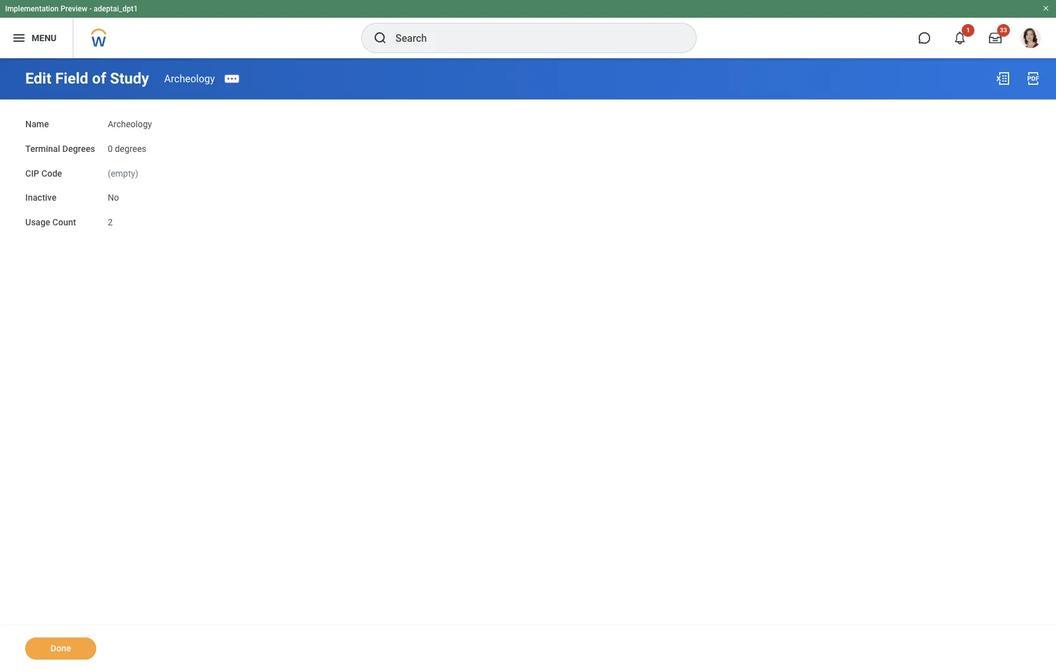 Task type: vqa. For each thing, say whether or not it's contained in the screenshot.
Party inside "link"
no



Task type: describe. For each thing, give the bounding box(es) containing it.
1
[[967, 27, 971, 34]]

search image
[[373, 30, 388, 46]]

of
[[92, 70, 106, 87]]

archeology for the name element
[[108, 119, 152, 129]]

-
[[89, 4, 92, 13]]

usage count element
[[108, 210, 113, 228]]

2
[[108, 217, 113, 227]]

inactive element
[[108, 185, 119, 204]]

cip
[[25, 168, 39, 178]]

notifications large image
[[954, 32, 967, 44]]

usage
[[25, 217, 50, 227]]

adeptai_dpt1
[[94, 4, 138, 13]]

degrees
[[62, 144, 95, 154]]

archeology link
[[164, 73, 215, 85]]

implementation
[[5, 4, 59, 13]]

count
[[52, 217, 76, 227]]

0 degrees
[[108, 144, 146, 154]]

menu
[[32, 33, 57, 43]]

menu banner
[[0, 0, 1057, 58]]

terminal degrees
[[25, 144, 95, 154]]

inactive
[[25, 193, 57, 203]]

close environment banner image
[[1043, 4, 1051, 12]]

edit
[[25, 70, 51, 87]]

0
[[108, 144, 113, 154]]

justify image
[[11, 30, 27, 46]]

done button
[[25, 638, 96, 660]]

cip code
[[25, 168, 62, 178]]

implementation preview -   adeptai_dpt1
[[5, 4, 138, 13]]

usage count
[[25, 217, 76, 227]]

terminal degrees element
[[108, 136, 146, 155]]



Task type: locate. For each thing, give the bounding box(es) containing it.
edit field of study
[[25, 70, 149, 87]]

no
[[108, 193, 119, 203]]

menu button
[[0, 18, 73, 58]]

0 vertical spatial archeology
[[164, 73, 215, 85]]

terminal
[[25, 144, 60, 154]]

archeology
[[164, 73, 215, 85], [108, 119, 152, 129]]

0 horizontal spatial archeology
[[108, 119, 152, 129]]

33
[[1001, 27, 1008, 34]]

degrees
[[115, 144, 146, 154]]

edit field of study main content
[[0, 58, 1057, 671]]

1 horizontal spatial archeology
[[164, 73, 215, 85]]

(empty)
[[108, 168, 138, 178]]

Search Workday  search field
[[396, 24, 671, 52]]

view printable version (pdf) image
[[1027, 71, 1042, 86]]

name
[[25, 119, 49, 129]]

study
[[110, 70, 149, 87]]

1 vertical spatial archeology
[[108, 119, 152, 129]]

profile logan mcneil image
[[1021, 28, 1042, 51]]

preview
[[61, 4, 88, 13]]

export to excel image
[[996, 71, 1011, 86]]

1 button
[[947, 24, 975, 52]]

inbox large image
[[990, 32, 1002, 44]]

field
[[55, 70, 88, 87]]

archeology for archeology link
[[164, 73, 215, 85]]

archeology right study
[[164, 73, 215, 85]]

name element
[[108, 111, 152, 130]]

archeology up terminal degrees element
[[108, 119, 152, 129]]

code
[[41, 168, 62, 178]]

done
[[51, 643, 71, 654]]

33 button
[[982, 24, 1011, 52]]



